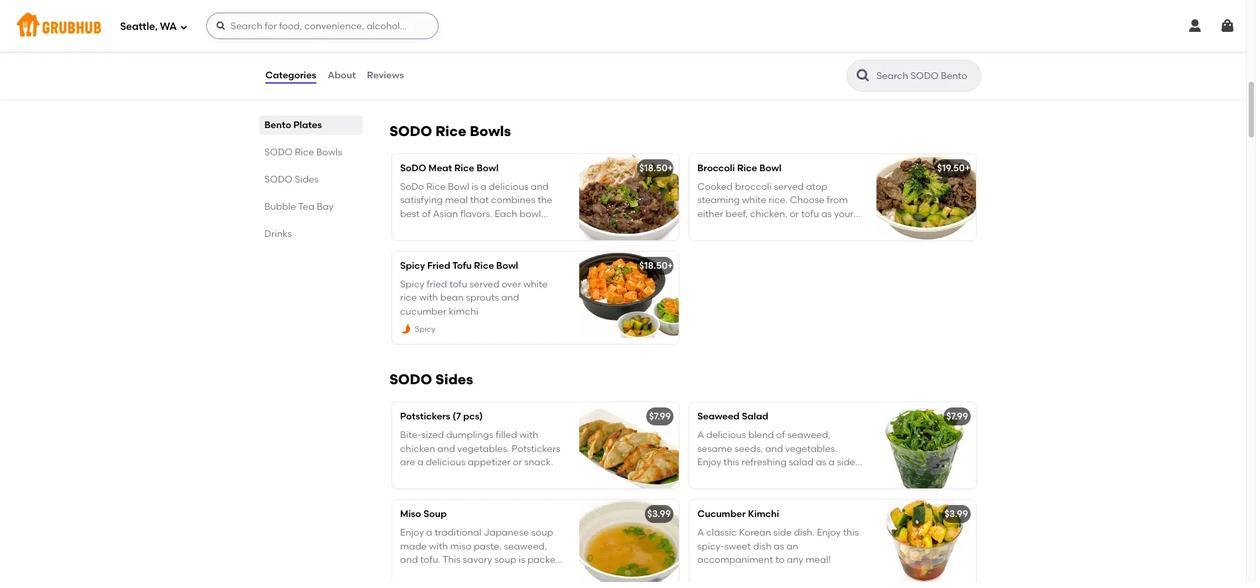 Task type: locate. For each thing, give the bounding box(es) containing it.
1 horizontal spatial bowls
[[470, 123, 511, 139]]

white for cooked broccoli served atop steaming white rice. choose from either beef, chicken, or tofu as your protein of preference!
[[742, 195, 767, 206]]

with inside spicy fried tofu served over white rice with bean sprouts and cucumber kimchi
[[419, 292, 438, 304]]

as right salad
[[816, 457, 827, 468]]

1 horizontal spatial kimchi
[[508, 76, 537, 88]]

cucumber down rice
[[400, 306, 447, 317]]

1 vertical spatial seaweed,
[[504, 541, 547, 552]]

+ for broccoli rice bowl
[[965, 162, 971, 174]]

a for a classic korean side dish. enjoy this spicy-sweet dish as an accompaniment to any meal!
[[698, 527, 704, 539]]

sweet down juicy
[[430, 76, 457, 88]]

seaweed, up salad
[[788, 430, 831, 441]]

blend
[[748, 430, 774, 441]]

1 beef from the top
[[400, 17, 421, 28]]

white inside cooked broccoli served atop steaming white rice. choose from either beef, chicken, or tofu as your protein of preference!
[[742, 195, 767, 206]]

0 vertical spatial dish
[[698, 470, 716, 481]]

1 horizontal spatial any
[[787, 554, 804, 565]]

cucumber kimchi image
[[877, 500, 976, 582]]

cucumber inside spicy fried tofu served over white rice with bean sprouts and cucumber kimchi
[[400, 306, 447, 317]]

sweet inside a classic korean side dish. enjoy this spicy-sweet dish as an accompaniment to any meal!
[[725, 541, 751, 552]]

chicken down "bite-"
[[400, 443, 435, 454]]

delicious down sized
[[426, 457, 466, 468]]

beef bulgogi with white rice, an array of vegetables for a salad, two pieces of juicy chicken potstickers, the tangy-sweet cucumber kimchi and a side of the hawaiian mac salad.
[[400, 36, 566, 101]]

1 horizontal spatial sweet
[[725, 541, 751, 552]]

0 vertical spatial served
[[774, 181, 804, 192]]

a right are
[[417, 457, 424, 468]]

2 vertical spatial as
[[774, 541, 784, 552]]

of
[[400, 49, 409, 61], [400, 63, 409, 74], [421, 90, 430, 101], [732, 222, 741, 233], [776, 430, 785, 441]]

and down made at the bottom left of page
[[400, 554, 418, 565]]

sodo sides up potstickers (7 pcs)
[[390, 371, 473, 388]]

1 a from the top
[[698, 430, 704, 441]]

1 vertical spatial a
[[698, 527, 704, 539]]

this right dish.
[[843, 527, 859, 539]]

potstickers (7 pcs) image
[[579, 402, 679, 489]]

1 horizontal spatial white
[[523, 279, 548, 290]]

0 vertical spatial an
[[528, 36, 540, 47]]

1 vertical spatial dish
[[753, 541, 772, 552]]

miso soup image
[[579, 500, 679, 582]]

1 vertical spatial sweet
[[725, 541, 751, 552]]

side left dish.
[[774, 527, 792, 539]]

1 horizontal spatial sides
[[436, 371, 473, 388]]

0 horizontal spatial seaweed,
[[504, 541, 547, 552]]

flavor
[[421, 568, 447, 579]]

vegetables. up salad
[[785, 443, 838, 454]]

1 vertical spatial any
[[534, 568, 551, 579]]

tofu
[[452, 260, 472, 271]]

this down "sesame"
[[724, 457, 740, 468]]

and inside spicy fried tofu served over white rice with bean sprouts and cucumber kimchi
[[501, 292, 519, 304]]

an down dish.
[[787, 541, 798, 552]]

1 vertical spatial the
[[432, 90, 447, 101]]

spicy fried tofu rice bowl image
[[579, 251, 679, 338]]

cucumber inside beef bulgogi with white rice, an array of vegetables for a salad, two pieces of juicy chicken potstickers, the tangy-sweet cucumber kimchi and a side of the hawaiian mac salad.
[[459, 76, 505, 88]]

steaming
[[698, 195, 740, 206]]

rice,
[[507, 36, 526, 47]]

spicy
[[400, 260, 425, 271], [400, 279, 425, 290], [415, 324, 436, 334]]

this inside a classic korean side dish. enjoy this spicy-sweet dish as an accompaniment to any meal!
[[843, 527, 859, 539]]

rice up sodo meat rice bowl
[[436, 123, 467, 139]]

potstickers up snack.
[[512, 443, 561, 454]]

vegetables. up appetizer
[[457, 443, 510, 454]]

white up salad,
[[480, 36, 504, 47]]

of right blend
[[776, 430, 785, 441]]

kimchi
[[508, 76, 537, 88], [449, 306, 478, 317]]

1 horizontal spatial or
[[718, 470, 727, 481]]

1 vertical spatial sides
[[436, 371, 473, 388]]

made
[[400, 541, 427, 552]]

2 $3.99 from the left
[[945, 508, 968, 520]]

kimchi inside beef bulgogi with white rice, an array of vegetables for a salad, two pieces of juicy chicken potstickers, the tangy-sweet cucumber kimchi and a side of the hawaiian mac salad.
[[508, 76, 537, 88]]

served inside cooked broccoli served atop steaming white rice. choose from either beef, chicken, or tofu as your protein of preference!
[[774, 181, 804, 192]]

broccoli rice bowl image
[[877, 154, 976, 240]]

2 beef from the top
[[400, 36, 420, 47]]

$3.99 for enjoy a traditional japanese soup made with miso paste, seaweed, and tofu. this savory soup is packed with flavor and sure to please any palate.
[[648, 508, 671, 520]]

vegetables. inside a delicious blend of seaweed, sesame seeds, and vegetables. enjoy this refreshing salad as a side dish or an appetizer.
[[785, 443, 838, 454]]

1 $18.50 from the top
[[640, 162, 668, 174]]

any left meal!
[[787, 554, 804, 565]]

snack.
[[524, 457, 553, 468]]

2 $18.50 from the top
[[640, 260, 668, 271]]

2 vertical spatial white
[[523, 279, 548, 290]]

2 horizontal spatial side
[[837, 457, 856, 468]]

0 vertical spatial side
[[400, 90, 419, 101]]

an down seeds,
[[730, 470, 741, 481]]

tofu
[[801, 208, 819, 219], [449, 279, 467, 290]]

a inside bite-sized dumplings filled with chicken and vegetables. potstickers are a delicious appetizer or snack.
[[417, 457, 424, 468]]

0 vertical spatial kimchi
[[508, 76, 537, 88]]

0 vertical spatial sides
[[295, 174, 319, 185]]

0 horizontal spatial svg image
[[180, 23, 188, 31]]

0 horizontal spatial or
[[513, 457, 522, 468]]

as inside a delicious blend of seaweed, sesame seeds, and vegetables. enjoy this refreshing salad as a side dish or an appetizer.
[[816, 457, 827, 468]]

pieces
[[535, 49, 564, 61]]

0 horizontal spatial side
[[400, 90, 419, 101]]

1 $7.99 from the left
[[649, 411, 671, 422]]

+ for sodo meat rice bowl
[[668, 162, 673, 174]]

tangy-
[[400, 76, 430, 88]]

tofu up 'bean'
[[449, 279, 467, 290]]

1 vertical spatial spicy
[[400, 279, 425, 290]]

any down packed
[[534, 568, 551, 579]]

sodo rice bowls up sodo meat rice bowl
[[390, 123, 511, 139]]

to right sure
[[490, 568, 500, 579]]

side
[[400, 90, 419, 101], [837, 457, 856, 468], [774, 527, 792, 539]]

main navigation navigation
[[0, 0, 1246, 52]]

0 vertical spatial a
[[698, 430, 704, 441]]

beef bulgogi bento
[[400, 17, 487, 28]]

0 horizontal spatial dish
[[698, 470, 716, 481]]

seaweed, up is
[[504, 541, 547, 552]]

with right filled
[[520, 430, 538, 441]]

cucumber up hawaiian
[[459, 76, 505, 88]]

side down tangy- at the top left of the page
[[400, 90, 419, 101]]

1 horizontal spatial svg image
[[1187, 18, 1203, 34]]

1 vertical spatial bulgogi
[[423, 36, 457, 47]]

of inside cooked broccoli served atop steaming white rice. choose from either beef, chicken, or tofu as your protein of preference!
[[732, 222, 741, 233]]

1 vertical spatial as
[[816, 457, 827, 468]]

seaweed,
[[788, 430, 831, 441], [504, 541, 547, 552]]

0 vertical spatial chicken
[[434, 63, 469, 74]]

0 vertical spatial any
[[787, 554, 804, 565]]

this
[[724, 457, 740, 468], [843, 527, 859, 539]]

0 vertical spatial sodo rice bowls
[[390, 123, 511, 139]]

1 horizontal spatial sodo sides
[[390, 371, 473, 388]]

dish down korean
[[753, 541, 772, 552]]

refreshing
[[742, 457, 787, 468]]

seaweed, inside a delicious blend of seaweed, sesame seeds, and vegetables. enjoy this refreshing salad as a side dish or an appetizer.
[[788, 430, 831, 441]]

0 vertical spatial bowls
[[470, 123, 511, 139]]

side inside beef bulgogi with white rice, an array of vegetables for a salad, two pieces of juicy chicken potstickers, the tangy-sweet cucumber kimchi and a side of the hawaiian mac salad.
[[400, 90, 419, 101]]

delicious inside bite-sized dumplings filled with chicken and vegetables. potstickers are a delicious appetizer or snack.
[[426, 457, 466, 468]]

1 horizontal spatial cucumber
[[459, 76, 505, 88]]

and inside bite-sized dumplings filled with chicken and vegetables. potstickers are a delicious appetizer or snack.
[[437, 443, 455, 454]]

1 vertical spatial cucumber
[[400, 306, 447, 317]]

potstickers,
[[471, 63, 523, 74]]

1 vertical spatial white
[[742, 195, 767, 206]]

1 horizontal spatial soup
[[531, 527, 553, 539]]

a down soup
[[426, 527, 432, 539]]

(7
[[453, 411, 461, 422]]

0 vertical spatial as
[[822, 208, 832, 219]]

white inside spicy fried tofu served over white rice with bean sprouts and cucumber kimchi
[[523, 279, 548, 290]]

0 horizontal spatial bowls
[[317, 147, 343, 158]]

of inside a delicious blend of seaweed, sesame seeds, and vegetables. enjoy this refreshing salad as a side dish or an appetizer.
[[776, 430, 785, 441]]

bowls down mac on the top left
[[470, 123, 511, 139]]

bowls up sodo sides tab
[[317, 147, 343, 158]]

1 horizontal spatial enjoy
[[698, 457, 721, 468]]

from
[[827, 195, 848, 206]]

0 horizontal spatial svg image
[[215, 21, 226, 31]]

0 horizontal spatial cucumber
[[400, 306, 447, 317]]

0 vertical spatial the
[[525, 63, 540, 74]]

white right over
[[523, 279, 548, 290]]

a inside a delicious blend of seaweed, sesame seeds, and vegetables. enjoy this refreshing salad as a side dish or an appetizer.
[[829, 457, 835, 468]]

bulgogi inside beef bulgogi with white rice, an array of vegetables for a salad, two pieces of juicy chicken potstickers, the tangy-sweet cucumber kimchi and a side of the hawaiian mac salad.
[[423, 36, 457, 47]]

kimchi down 'bean'
[[449, 306, 478, 317]]

2 horizontal spatial white
[[742, 195, 767, 206]]

2 horizontal spatial enjoy
[[817, 527, 841, 539]]

rice up broccoli
[[737, 162, 757, 174]]

1 vertical spatial bento
[[265, 119, 292, 131]]

$7.99 for bite-sized dumplings filled with chicken and vegetables. potstickers are a delicious appetizer or snack.
[[649, 411, 671, 422]]

0 horizontal spatial this
[[724, 457, 740, 468]]

1 vertical spatial to
[[490, 568, 500, 579]]

1 horizontal spatial $7.99
[[947, 411, 968, 422]]

served up sprouts
[[470, 279, 500, 290]]

1 horizontal spatial an
[[730, 470, 741, 481]]

kalbi bento image
[[877, 8, 976, 95]]

$18.50 +
[[640, 162, 673, 174], [640, 260, 673, 271]]

chicken down vegetables
[[434, 63, 469, 74]]

beef,
[[726, 208, 748, 219]]

an up two
[[528, 36, 540, 47]]

dish down "sesame"
[[698, 470, 716, 481]]

1 horizontal spatial vegetables.
[[785, 443, 838, 454]]

spicy inside spicy fried tofu served over white rice with bean sprouts and cucumber kimchi
[[400, 279, 425, 290]]

rice right tofu
[[474, 260, 494, 271]]

sodo meat rice bowl
[[400, 162, 499, 174]]

$7.99
[[649, 411, 671, 422], [947, 411, 968, 422]]

potstickers (7 pcs)
[[400, 411, 483, 422]]

bulgogi
[[423, 17, 458, 28], [423, 36, 457, 47]]

broccoli rice bowl
[[698, 162, 782, 174]]

0 horizontal spatial bento
[[265, 119, 292, 131]]

1 horizontal spatial the
[[525, 63, 540, 74]]

0 horizontal spatial any
[[534, 568, 551, 579]]

1 vertical spatial served
[[470, 279, 500, 290]]

any inside enjoy a traditional japanese soup made with miso paste, seaweed, and tofu. this savory soup is packed with flavor and sure to please any palate.
[[534, 568, 551, 579]]

a up "sesame"
[[698, 430, 704, 441]]

beef inside beef bulgogi with white rice, an array of vegetables for a salad, two pieces of juicy chicken potstickers, the tangy-sweet cucumber kimchi and a side of the hawaiian mac salad.
[[400, 36, 420, 47]]

sides inside tab
[[295, 174, 319, 185]]

1 horizontal spatial delicious
[[706, 430, 746, 441]]

array
[[542, 36, 566, 47]]

svg image
[[1220, 18, 1236, 34], [180, 23, 188, 31]]

and up salad. at left
[[539, 76, 557, 88]]

side right salad
[[837, 457, 856, 468]]

$18.50 + for the spicy fried tofu rice bowl 'image'
[[640, 260, 673, 271]]

cucumber
[[698, 508, 746, 520]]

sodo rice bowls inside tab
[[265, 147, 343, 158]]

and down the this
[[449, 568, 467, 579]]

1 vertical spatial tofu
[[449, 279, 467, 290]]

salad
[[789, 457, 814, 468]]

0 horizontal spatial soup
[[495, 554, 516, 565]]

1 horizontal spatial seaweed,
[[788, 430, 831, 441]]

and up "refreshing"
[[765, 443, 783, 454]]

a inside a classic korean side dish. enjoy this spicy-sweet dish as an accompaniment to any meal!
[[698, 527, 704, 539]]

delicious up "sesame"
[[706, 430, 746, 441]]

sides up the (7
[[436, 371, 473, 388]]

for
[[463, 49, 476, 61]]

$18.50
[[640, 162, 668, 174], [640, 260, 668, 271]]

bento up for
[[460, 17, 487, 28]]

sodo
[[400, 162, 426, 174]]

the left hawaiian
[[432, 90, 447, 101]]

with up for
[[459, 36, 478, 47]]

enjoy up made at the bottom left of page
[[400, 527, 424, 539]]

2 $18.50 + from the top
[[640, 260, 673, 271]]

either
[[698, 208, 724, 219]]

soup left is
[[495, 554, 516, 565]]

as
[[822, 208, 832, 219], [816, 457, 827, 468], [774, 541, 784, 552]]

1 horizontal spatial dish
[[753, 541, 772, 552]]

0 vertical spatial sweet
[[430, 76, 457, 88]]

0 vertical spatial white
[[480, 36, 504, 47]]

sides up tea
[[295, 174, 319, 185]]

of down beef,
[[732, 222, 741, 233]]

sized
[[422, 430, 444, 441]]

seaweed salad image
[[877, 402, 976, 489]]

cucumber kimchi
[[698, 508, 779, 520]]

appetizer
[[468, 457, 511, 468]]

the
[[525, 63, 540, 74], [432, 90, 447, 101]]

sodo rice bowls
[[390, 123, 511, 139], [265, 147, 343, 158]]

and down sized
[[437, 443, 455, 454]]

bento
[[460, 17, 487, 28], [265, 119, 292, 131]]

kimchi up salad. at left
[[508, 76, 537, 88]]

1 horizontal spatial potstickers
[[512, 443, 561, 454]]

beef
[[400, 17, 421, 28], [400, 36, 420, 47]]

1 horizontal spatial tofu
[[801, 208, 819, 219]]

0 horizontal spatial sweet
[[430, 76, 457, 88]]

1 vertical spatial side
[[837, 457, 856, 468]]

spicy up rice
[[400, 279, 425, 290]]

a
[[478, 49, 484, 61], [559, 76, 566, 88], [417, 457, 424, 468], [829, 457, 835, 468], [426, 527, 432, 539]]

dish
[[698, 470, 716, 481], [753, 541, 772, 552]]

1 vertical spatial or
[[513, 457, 522, 468]]

1 vertical spatial sodo rice bowls
[[265, 147, 343, 158]]

reviews
[[367, 70, 404, 81]]

to left meal!
[[776, 554, 785, 565]]

paste,
[[474, 541, 502, 552]]

served
[[774, 181, 804, 192], [470, 279, 500, 290]]

appetizer.
[[744, 470, 788, 481]]

svg image
[[1187, 18, 1203, 34], [215, 21, 226, 31]]

cucumber
[[459, 76, 505, 88], [400, 306, 447, 317]]

as inside cooked broccoli served atop steaming white rice. choose from either beef, chicken, or tofu as your protein of preference!
[[822, 208, 832, 219]]

2 vertical spatial spicy
[[415, 324, 436, 334]]

1 vertical spatial $18.50 +
[[640, 260, 673, 271]]

bowls
[[470, 123, 511, 139], [317, 147, 343, 158]]

potstickers up sized
[[400, 411, 450, 422]]

seattle, wa
[[120, 20, 177, 32]]

0 vertical spatial sodo sides
[[265, 174, 319, 185]]

bowl up over
[[496, 260, 518, 271]]

white inside beef bulgogi with white rice, an array of vegetables for a salad, two pieces of juicy chicken potstickers, the tangy-sweet cucumber kimchi and a side of the hawaiian mac salad.
[[480, 36, 504, 47]]

chicken
[[434, 63, 469, 74], [400, 443, 435, 454]]

0 horizontal spatial vegetables.
[[457, 443, 510, 454]]

or down 'choose'
[[790, 208, 799, 219]]

beef bulgogi bento image
[[579, 8, 679, 95]]

0 vertical spatial seaweed,
[[788, 430, 831, 441]]

a right salad
[[829, 457, 835, 468]]

bean
[[440, 292, 464, 304]]

1 vertical spatial delicious
[[426, 457, 466, 468]]

tofu down 'choose'
[[801, 208, 819, 219]]

2 a from the top
[[698, 527, 704, 539]]

and
[[539, 76, 557, 88], [501, 292, 519, 304], [437, 443, 455, 454], [765, 443, 783, 454], [400, 554, 418, 565], [449, 568, 467, 579]]

as down the from
[[822, 208, 832, 219]]

$3.99 for a classic korean side dish. enjoy this spicy-sweet dish as an accompaniment to any meal!
[[945, 508, 968, 520]]

of left juicy
[[400, 63, 409, 74]]

0 vertical spatial or
[[790, 208, 799, 219]]

white
[[480, 36, 504, 47], [742, 195, 767, 206], [523, 279, 548, 290]]

0 vertical spatial potstickers
[[400, 411, 450, 422]]

2 vertical spatial side
[[774, 527, 792, 539]]

sodo rice bowls down plates
[[265, 147, 343, 158]]

0 horizontal spatial white
[[480, 36, 504, 47]]

spicy right "spicy" image
[[415, 324, 436, 334]]

enjoy down "sesame"
[[698, 457, 721, 468]]

spicy left fried
[[400, 260, 425, 271]]

1 $3.99 from the left
[[648, 508, 671, 520]]

0 horizontal spatial to
[[490, 568, 500, 579]]

soup up packed
[[531, 527, 553, 539]]

a inside a delicious blend of seaweed, sesame seeds, and vegetables. enjoy this refreshing salad as a side dish or an appetizer.
[[698, 430, 704, 441]]

1 $18.50 + from the top
[[640, 162, 673, 174]]

1 vertical spatial this
[[843, 527, 859, 539]]

tofu inside spicy fried tofu served over white rice with bean sprouts and cucumber kimchi
[[449, 279, 467, 290]]

spicy for spicy fried tofu served over white rice with bean sprouts and cucumber kimchi
[[400, 279, 425, 290]]

a up spicy-
[[698, 527, 704, 539]]

the down two
[[525, 63, 540, 74]]

1 vertical spatial an
[[730, 470, 741, 481]]

0 horizontal spatial served
[[470, 279, 500, 290]]

and down over
[[501, 292, 519, 304]]

0 vertical spatial $18.50 +
[[640, 162, 673, 174]]

dish.
[[794, 527, 815, 539]]

1 vegetables. from the left
[[457, 443, 510, 454]]

bowl
[[477, 162, 499, 174], [760, 162, 782, 174], [496, 260, 518, 271]]

2 vegetables. from the left
[[785, 443, 838, 454]]

seaweed, inside enjoy a traditional japanese soup made with miso paste, seaweed, and tofu. this savory soup is packed with flavor and sure to please any palate.
[[504, 541, 547, 552]]

to
[[776, 554, 785, 565], [490, 568, 500, 579]]

0 horizontal spatial an
[[528, 36, 540, 47]]

1 horizontal spatial bento
[[460, 17, 487, 28]]

with
[[459, 36, 478, 47], [419, 292, 438, 304], [520, 430, 538, 441], [429, 541, 448, 552], [400, 568, 419, 579]]

with down fried in the top of the page
[[419, 292, 438, 304]]

or down "sesame"
[[718, 470, 727, 481]]

enjoy
[[698, 457, 721, 468], [400, 527, 424, 539], [817, 527, 841, 539]]

white down broccoli
[[742, 195, 767, 206]]

$18.50 for the spicy fried tofu rice bowl 'image'
[[640, 260, 668, 271]]

1 horizontal spatial side
[[774, 527, 792, 539]]

sweet up accompaniment
[[725, 541, 751, 552]]

rice down plates
[[295, 147, 315, 158]]

0 horizontal spatial $3.99
[[648, 508, 671, 520]]

bento left plates
[[265, 119, 292, 131]]

2 $7.99 from the left
[[947, 411, 968, 422]]

enjoy right dish.
[[817, 527, 841, 539]]

0 horizontal spatial kimchi
[[449, 306, 478, 317]]

0 vertical spatial $18.50
[[640, 162, 668, 174]]

served up rice.
[[774, 181, 804, 192]]

protein
[[698, 222, 730, 233]]

as down kimchi
[[774, 541, 784, 552]]

sodo sides up bubble tea bay
[[265, 174, 319, 185]]

wa
[[160, 20, 177, 32]]

or left snack.
[[513, 457, 522, 468]]

potstickers
[[400, 411, 450, 422], [512, 443, 561, 454]]

1 vertical spatial kimchi
[[449, 306, 478, 317]]

kimchi
[[748, 508, 779, 520]]

korean
[[739, 527, 771, 539]]



Task type: describe. For each thing, give the bounding box(es) containing it.
your
[[834, 208, 854, 219]]

reviews button
[[366, 52, 405, 100]]

two
[[516, 49, 532, 61]]

plates
[[294, 119, 322, 131]]

bay
[[317, 201, 334, 212]]

seeds,
[[735, 443, 763, 454]]

$18.50 + for sodo meat rice bowl "image" at the top of page
[[640, 162, 673, 174]]

this
[[443, 554, 461, 565]]

or inside cooked broccoli served atop steaming white rice. choose from either beef, chicken, or tofu as your protein of preference!
[[790, 208, 799, 219]]

sodo down bento plates
[[265, 147, 293, 158]]

over
[[502, 279, 521, 290]]

rice
[[400, 292, 417, 304]]

$18.50 for sodo meat rice bowl "image" at the top of page
[[640, 162, 668, 174]]

vegetables
[[411, 49, 461, 61]]

served inside spicy fried tofu served over white rice with bean sprouts and cucumber kimchi
[[470, 279, 500, 290]]

white for spicy fried tofu served over white rice with bean sprouts and cucumber kimchi
[[523, 279, 548, 290]]

miso soup
[[400, 508, 447, 520]]

a for a delicious blend of seaweed, sesame seeds, and vegetables. enjoy this refreshing salad as a side dish or an appetizer.
[[698, 430, 704, 441]]

miso
[[400, 508, 421, 520]]

$7.99 for a delicious blend of seaweed, sesame seeds, and vegetables. enjoy this refreshing salad as a side dish or an appetizer.
[[947, 411, 968, 422]]

dish inside a delicious blend of seaweed, sesame seeds, and vegetables. enjoy this refreshing salad as a side dish or an appetizer.
[[698, 470, 716, 481]]

tofu inside cooked broccoli served atop steaming white rice. choose from either beef, chicken, or tofu as your protein of preference!
[[801, 208, 819, 219]]

sodo up sodo
[[390, 123, 432, 139]]

accompaniment
[[698, 554, 773, 565]]

atop
[[806, 181, 828, 192]]

beef for beef bulgogi bento
[[400, 17, 421, 28]]

1 vertical spatial soup
[[495, 554, 516, 565]]

Search SODO Bento search field
[[875, 70, 977, 82]]

spicy for spicy fried tofu rice bowl
[[400, 260, 425, 271]]

with up palate.
[[400, 568, 419, 579]]

broccoli
[[698, 162, 735, 174]]

delicious inside a delicious blend of seaweed, sesame seeds, and vegetables. enjoy this refreshing salad as a side dish or an appetizer.
[[706, 430, 746, 441]]

dish inside a classic korean side dish. enjoy this spicy-sweet dish as an accompaniment to any meal!
[[753, 541, 772, 552]]

1 horizontal spatial svg image
[[1220, 18, 1236, 34]]

chicken inside beef bulgogi with white rice, an array of vegetables for a salad, two pieces of juicy chicken potstickers, the tangy-sweet cucumber kimchi and a side of the hawaiian mac salad.
[[434, 63, 469, 74]]

bite-
[[400, 430, 422, 441]]

bulgogi for bento
[[423, 17, 458, 28]]

pcs)
[[463, 411, 483, 422]]

japanese
[[484, 527, 529, 539]]

and inside beef bulgogi with white rice, an array of vegetables for a salad, two pieces of juicy chicken potstickers, the tangy-sweet cucumber kimchi and a side of the hawaiian mac salad.
[[539, 76, 557, 88]]

cooked broccoli served atop steaming white rice. choose from either beef, chicken, or tofu as your protein of preference!
[[698, 181, 854, 233]]

bite-sized dumplings filled with chicken and vegetables. potstickers are a delicious appetizer or snack.
[[400, 430, 561, 468]]

of up reviews
[[400, 49, 409, 61]]

about button
[[327, 52, 356, 100]]

enjoy inside a classic korean side dish. enjoy this spicy-sweet dish as an accompaniment to any meal!
[[817, 527, 841, 539]]

sweet inside beef bulgogi with white rice, an array of vegetables for a salad, two pieces of juicy chicken potstickers, the tangy-sweet cucumber kimchi and a side of the hawaiian mac salad.
[[430, 76, 457, 88]]

to inside enjoy a traditional japanese soup made with miso paste, seaweed, and tofu. this savory soup is packed with flavor and sure to please any palate.
[[490, 568, 500, 579]]

$19.50 +
[[938, 162, 971, 174]]

as inside a classic korean side dish. enjoy this spicy-sweet dish as an accompaniment to any meal!
[[774, 541, 784, 552]]

packed
[[528, 554, 562, 565]]

sodo meat rice bowl image
[[579, 154, 679, 240]]

sodo up bubble on the left of page
[[265, 174, 293, 185]]

cooked
[[698, 181, 733, 192]]

and inside a delicious blend of seaweed, sesame seeds, and vegetables. enjoy this refreshing salad as a side dish or an appetizer.
[[765, 443, 783, 454]]

beef for beef bulgogi with white rice, an array of vegetables for a salad, two pieces of juicy chicken potstickers, the tangy-sweet cucumber kimchi and a side of the hawaiian mac salad.
[[400, 36, 420, 47]]

rice right meat
[[454, 162, 474, 174]]

sprouts
[[466, 292, 499, 304]]

salad,
[[486, 49, 513, 61]]

seattle,
[[120, 20, 158, 32]]

bubble tea bay
[[265, 201, 334, 212]]

spicy fried tofu rice bowl
[[400, 260, 518, 271]]

a delicious blend of seaweed, sesame seeds, and vegetables. enjoy this refreshing salad as a side dish or an appetizer.
[[698, 430, 856, 481]]

about
[[328, 70, 356, 81]]

0 vertical spatial bento
[[460, 17, 487, 28]]

enjoy inside a delicious blend of seaweed, sesame seeds, and vegetables. enjoy this refreshing salad as a side dish or an appetizer.
[[698, 457, 721, 468]]

enjoy inside enjoy a traditional japanese soup made with miso paste, seaweed, and tofu. this savory soup is packed with flavor and sure to please any palate.
[[400, 527, 424, 539]]

bento plates
[[265, 119, 322, 131]]

a classic korean side dish. enjoy this spicy-sweet dish as an accompaniment to any meal!
[[698, 527, 859, 565]]

salad
[[742, 411, 769, 422]]

chicken inside bite-sized dumplings filled with chicken and vegetables. potstickers are a delicious appetizer or snack.
[[400, 443, 435, 454]]

chicken,
[[750, 208, 788, 219]]

side inside a delicious blend of seaweed, sesame seeds, and vegetables. enjoy this refreshing salad as a side dish or an appetizer.
[[837, 457, 856, 468]]

spicy fried tofu served over white rice with bean sprouts and cucumber kimchi
[[400, 279, 548, 317]]

savory
[[463, 554, 492, 565]]

spicy image
[[400, 323, 412, 335]]

is
[[519, 554, 525, 565]]

to inside a classic korean side dish. enjoy this spicy-sweet dish as an accompaniment to any meal!
[[776, 554, 785, 565]]

are
[[400, 457, 415, 468]]

with inside bite-sized dumplings filled with chicken and vegetables. potstickers are a delicious appetizer or snack.
[[520, 430, 538, 441]]

drinks
[[265, 228, 292, 240]]

a down pieces
[[559, 76, 566, 88]]

seaweed salad
[[698, 411, 769, 422]]

search icon image
[[856, 68, 871, 84]]

kimchi inside spicy fried tofu served over white rice with bean sprouts and cucumber kimchi
[[449, 306, 478, 317]]

a right for
[[478, 49, 484, 61]]

of down tangy- at the top left of the page
[[421, 90, 430, 101]]

meal!
[[806, 554, 831, 565]]

dumplings
[[446, 430, 494, 441]]

choose
[[790, 195, 825, 206]]

bowls inside tab
[[317, 147, 343, 158]]

spicy-
[[698, 541, 725, 552]]

1 horizontal spatial sodo rice bowls
[[390, 123, 511, 139]]

this inside a delicious blend of seaweed, sesame seeds, and vegetables. enjoy this refreshing salad as a side dish or an appetizer.
[[724, 457, 740, 468]]

traditional
[[435, 527, 482, 539]]

side inside a classic korean side dish. enjoy this spicy-sweet dish as an accompaniment to any meal!
[[774, 527, 792, 539]]

categories button
[[265, 52, 317, 100]]

rice inside tab
[[295, 147, 315, 158]]

sodo sides inside tab
[[265, 174, 319, 185]]

fried
[[427, 279, 447, 290]]

broccoli
[[735, 181, 772, 192]]

enjoy a traditional japanese soup made with miso paste, seaweed, and tofu. this savory soup is packed with flavor and sure to please any palate.
[[400, 527, 562, 582]]

meat
[[429, 162, 452, 174]]

a inside enjoy a traditional japanese soup made with miso paste, seaweed, and tofu. this savory soup is packed with flavor and sure to please any palate.
[[426, 527, 432, 539]]

bowl up broccoli
[[760, 162, 782, 174]]

tea
[[299, 201, 315, 212]]

bento inside tab
[[265, 119, 292, 131]]

bubble
[[265, 201, 296, 212]]

an inside a classic korean side dish. enjoy this spicy-sweet dish as an accompaniment to any meal!
[[787, 541, 798, 552]]

juicy
[[411, 63, 432, 74]]

seaweed
[[698, 411, 740, 422]]

sodo up potstickers (7 pcs)
[[390, 371, 432, 388]]

sodo sides tab
[[265, 173, 358, 187]]

categories
[[265, 70, 316, 81]]

with up "tofu." on the left bottom of page
[[429, 541, 448, 552]]

or inside a delicious blend of seaweed, sesame seeds, and vegetables. enjoy this refreshing salad as a side dish or an appetizer.
[[718, 470, 727, 481]]

rice.
[[769, 195, 788, 206]]

any inside a classic korean side dish. enjoy this spicy-sweet dish as an accompaniment to any meal!
[[787, 554, 804, 565]]

bulgogi for with
[[423, 36, 457, 47]]

drinks tab
[[265, 227, 358, 241]]

palate.
[[400, 581, 432, 582]]

please
[[502, 568, 532, 579]]

mac
[[494, 90, 514, 101]]

an inside beef bulgogi with white rice, an array of vegetables for a salad, two pieces of juicy chicken potstickers, the tangy-sweet cucumber kimchi and a side of the hawaiian mac salad.
[[528, 36, 540, 47]]

preference!
[[743, 222, 795, 233]]

0 vertical spatial soup
[[531, 527, 553, 539]]

soup
[[424, 508, 447, 520]]

sesame
[[698, 443, 733, 454]]

potstickers inside bite-sized dumplings filled with chicken and vegetables. potstickers are a delicious appetizer or snack.
[[512, 443, 561, 454]]

tofu.
[[420, 554, 441, 565]]

bowl right meat
[[477, 162, 499, 174]]

with inside beef bulgogi with white rice, an array of vegetables for a salad, two pieces of juicy chicken potstickers, the tangy-sweet cucumber kimchi and a side of the hawaiian mac salad.
[[459, 36, 478, 47]]

0 horizontal spatial the
[[432, 90, 447, 101]]

$19.50
[[938, 162, 965, 174]]

bento plates tab
[[265, 118, 358, 132]]

miso
[[450, 541, 472, 552]]

filled
[[496, 430, 517, 441]]

classic
[[706, 527, 737, 539]]

fried
[[427, 260, 450, 271]]

Search for food, convenience, alcohol... search field
[[206, 13, 438, 39]]

sodo rice bowls tab
[[265, 145, 358, 159]]

vegetables. inside bite-sized dumplings filled with chicken and vegetables. potstickers are a delicious appetizer or snack.
[[457, 443, 510, 454]]

or inside bite-sized dumplings filled with chicken and vegetables. potstickers are a delicious appetizer or snack.
[[513, 457, 522, 468]]

1 vertical spatial sodo sides
[[390, 371, 473, 388]]

bubble tea bay tab
[[265, 200, 358, 214]]

an inside a delicious blend of seaweed, sesame seeds, and vegetables. enjoy this refreshing salad as a side dish or an appetizer.
[[730, 470, 741, 481]]

hawaiian
[[449, 90, 492, 101]]



Task type: vqa. For each thing, say whether or not it's contained in the screenshot.
white inside Cooked broccoli served atop steaming white rice. Choose from either beef, chicken, or tofu as your protein of preference!
yes



